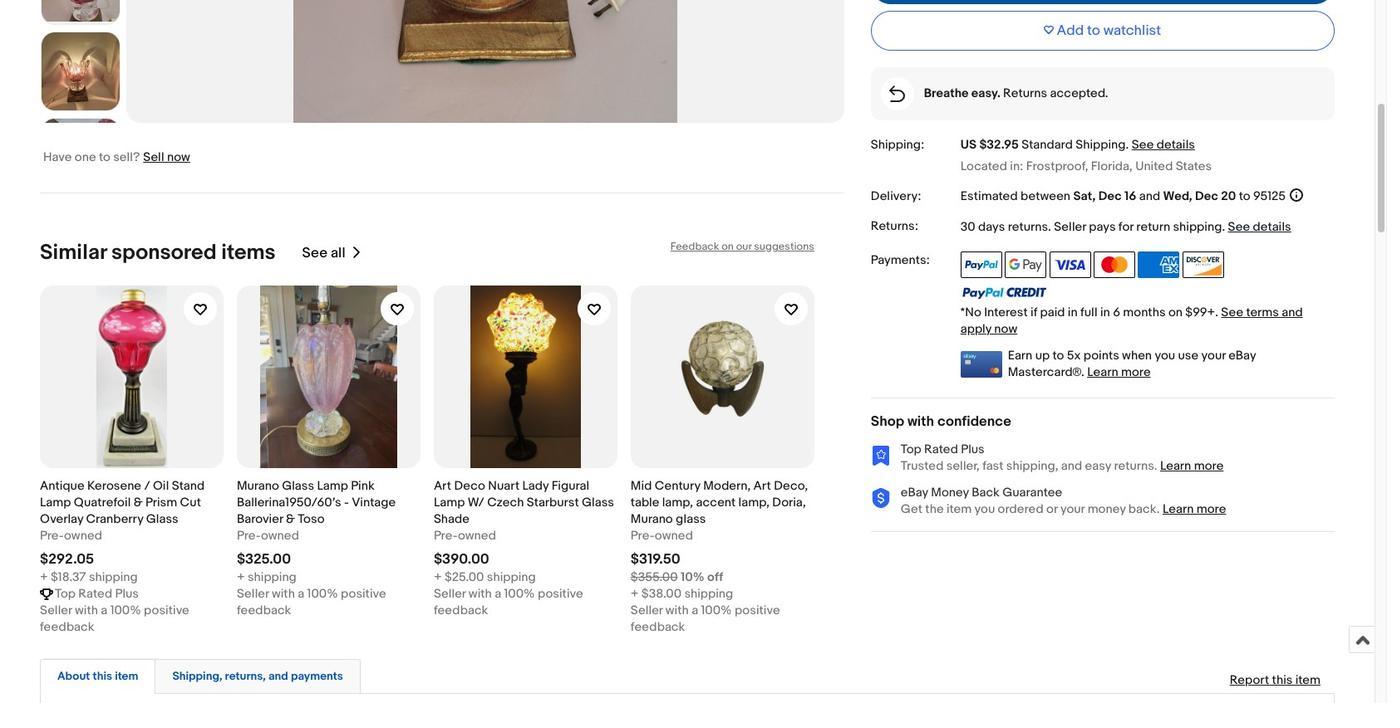 Task type: describe. For each thing, give the bounding box(es) containing it.
with inside mid century modern, art deco, table lamp, accent lamp, doria, murano glass pre-owned $319.50 $355.00 10% off + $38.00 shipping seller with a 100% positive feedback
[[666, 603, 689, 619]]

$319.50
[[631, 552, 680, 569]]

get
[[901, 502, 923, 517]]

apply
[[961, 321, 992, 337]]

positive inside art deco nuart lady figural lamp w/ czech starburst glass shade pre-owned $390.00 + $25.00 shipping seller with a 100% positive feedback
[[538, 587, 583, 603]]

learn more link for get the item you ordered or your money back.
[[1163, 502, 1226, 517]]

2 lamp, from the left
[[739, 495, 770, 511]]

pre- inside antique kerosene / oil stand lamp quatrefoil & prism cut overlay cranberry glass pre-owned $292.05 + $18.37 shipping
[[40, 529, 64, 544]]

if
[[1031, 305, 1037, 320]]

a inside seller with a 100% positive feedback
[[101, 603, 107, 619]]

or
[[1046, 502, 1058, 517]]

quatrefoil
[[74, 495, 131, 511]]

to inside button
[[1087, 22, 1100, 39]]

+ shipping text field
[[237, 570, 297, 587]]

with inside murano glass lamp pink ballerina1950/60's - vintage barovier & toso pre-owned $325.00 + shipping seller with a 100% positive feedback
[[272, 587, 295, 603]]

google pay image
[[1005, 251, 1046, 278]]

with inside seller with a 100% positive feedback
[[75, 603, 98, 619]]

when
[[1122, 348, 1152, 364]]

positive inside mid century modern, art deco, table lamp, accent lamp, doria, murano glass pre-owned $319.50 $355.00 10% off + $38.00 shipping seller with a 100% positive feedback
[[735, 603, 780, 619]]

0 vertical spatial learn more link
[[1087, 365, 1151, 380]]

30 days returns . seller pays for return shipping . see details
[[961, 219, 1291, 235]]

murano glass lamp pink ballerina1950/60's - vintage barovier & toso pre-owned $325.00 + shipping seller with a 100% positive feedback
[[237, 479, 396, 619]]

tab list containing about this item
[[40, 657, 1335, 695]]

see details link for 30 days returns . seller pays for return shipping . see details
[[1228, 219, 1291, 235]]

returns.
[[1114, 458, 1157, 474]]

shipping
[[1076, 137, 1126, 153]]

w/
[[468, 495, 484, 511]]

one
[[75, 150, 96, 165]]

report
[[1230, 673, 1269, 689]]

shipping,
[[172, 670, 222, 684]]

similar
[[40, 240, 107, 266]]

see up united
[[1132, 137, 1154, 153]]

top rated plus trusted seller, fast shipping, and easy returns. learn more
[[901, 442, 1224, 474]]

lamp inside murano glass lamp pink ballerina1950/60's - vintage barovier & toso pre-owned $325.00 + shipping seller with a 100% positive feedback
[[317, 479, 348, 495]]

+ $25.00 shipping text field
[[434, 570, 536, 587]]

oil
[[153, 479, 169, 495]]

2 horizontal spatial .
[[1222, 219, 1225, 235]]

returns,
[[225, 670, 266, 684]]

return
[[1136, 219, 1170, 235]]

add to watchlist button
[[871, 11, 1335, 51]]

1 in from the left
[[1068, 305, 1078, 320]]

95125
[[1253, 188, 1286, 204]]

trusted
[[901, 458, 944, 474]]

payments:
[[871, 252, 930, 268]]

us
[[961, 137, 977, 153]]

have
[[43, 150, 72, 165]]

and inside top rated plus trusted seller, fast shipping, and easy returns. learn more
[[1061, 458, 1082, 474]]

czech
[[487, 495, 524, 511]]

now inside see terms and apply now
[[994, 321, 1018, 337]]

a inside murano glass lamp pink ballerina1950/60's - vintage barovier & toso pre-owned $325.00 + shipping seller with a 100% positive feedback
[[298, 587, 304, 603]]

barovier
[[237, 512, 283, 528]]

see terms and apply now
[[961, 305, 1303, 337]]

breathe easy. returns accepted.
[[924, 86, 1108, 101]]

seller,
[[946, 458, 980, 474]]

shipping down wed,
[[1173, 219, 1222, 235]]

mid
[[631, 479, 652, 495]]

+ $38.00 shipping text field
[[631, 587, 733, 603]]

top for top rated plus trusted seller, fast shipping, and easy returns. learn more
[[901, 442, 921, 458]]

$292.05
[[40, 552, 94, 569]]

seller with a 100% positive feedback text field for $319.50
[[631, 603, 814, 637]]

pre- inside mid century modern, art deco, table lamp, accent lamp, doria, murano glass pre-owned $319.50 $355.00 10% off + $38.00 shipping seller with a 100% positive feedback
[[631, 529, 655, 544]]

30
[[961, 219, 975, 235]]

owned inside antique kerosene / oil stand lamp quatrefoil & prism cut overlay cranberry glass pre-owned $292.05 + $18.37 shipping
[[64, 529, 102, 544]]

shop
[[871, 414, 904, 430]]

to right 20
[[1239, 188, 1250, 204]]

$390.00
[[434, 552, 489, 569]]

and right 16
[[1139, 188, 1160, 204]]

pays
[[1089, 219, 1116, 235]]

$390.00 text field
[[434, 552, 489, 569]]

antique
[[40, 479, 84, 495]]

$319.50 text field
[[631, 552, 680, 569]]

report this item
[[1230, 673, 1321, 689]]

paid
[[1040, 305, 1065, 320]]

sat,
[[1073, 188, 1096, 204]]

lady
[[522, 479, 549, 495]]

fast
[[982, 458, 1004, 474]]

frostproof,
[[1026, 158, 1088, 174]]

guarantee
[[1003, 485, 1062, 501]]

american express image
[[1138, 251, 1180, 278]]

add
[[1057, 22, 1084, 39]]

with details__icon image for ebay
[[871, 489, 891, 510]]

art inside mid century modern, art deco, table lamp, accent lamp, doria, murano glass pre-owned $319.50 $355.00 10% off + $38.00 shipping seller with a 100% positive feedback
[[753, 479, 771, 495]]

owned inside mid century modern, art deco, table lamp, accent lamp, doria, murano glass pre-owned $319.50 $355.00 10% off + $38.00 shipping seller with a 100% positive feedback
[[655, 529, 693, 544]]

1 vertical spatial on
[[1168, 305, 1183, 320]]

shipping, returns, and payments button
[[172, 669, 343, 685]]

$292.05 text field
[[40, 552, 94, 569]]

1 horizontal spatial details
[[1253, 219, 1291, 235]]

lamp for $25.00
[[434, 495, 465, 511]]

pre- inside art deco nuart lady figural lamp w/ czech starburst glass shade pre-owned $390.00 + $25.00 shipping seller with a 100% positive feedback
[[434, 529, 458, 544]]

100% inside art deco nuart lady figural lamp w/ czech starburst glass shade pre-owned $390.00 + $25.00 shipping seller with a 100% positive feedback
[[504, 587, 535, 603]]

months
[[1123, 305, 1166, 320]]

see details link for standard shipping . see details
[[1132, 137, 1195, 153]]

breathe
[[924, 86, 969, 101]]

money
[[1088, 502, 1126, 517]]

$325.00
[[237, 552, 291, 569]]

century
[[655, 479, 701, 495]]

see all
[[302, 245, 345, 261]]

learn more link for trusted seller, fast shipping, and easy returns.
[[1160, 458, 1224, 474]]

cut
[[180, 495, 201, 511]]

standard shipping . see details
[[1022, 137, 1195, 153]]

art deco nuart lady figural lamp w/ czech starburst glass shade pre-owned $390.00 + $25.00 shipping seller with a 100% positive feedback
[[434, 479, 614, 619]]

picture 6 of 11 image
[[42, 32, 120, 111]]

+ inside antique kerosene / oil stand lamp quatrefoil & prism cut overlay cranberry glass pre-owned $292.05 + $18.37 shipping
[[40, 570, 48, 586]]

modern,
[[703, 479, 751, 495]]

estimated between sat, dec 16 and wed, dec 20 to 95125
[[961, 188, 1286, 204]]

deco,
[[774, 479, 808, 495]]

in:
[[1010, 158, 1023, 174]]

positive inside seller with a 100% positive feedback
[[144, 603, 189, 619]]

doria,
[[772, 495, 806, 511]]

your inside the earn up to 5x points when you use your ebay mastercard®.
[[1201, 348, 1226, 364]]

florida,
[[1091, 158, 1133, 174]]

money
[[931, 485, 969, 501]]

ebay money back guarantee get the item you ordered or your money back. learn more
[[901, 485, 1226, 517]]

accepted.
[[1050, 86, 1108, 101]]

shipping inside art deco nuart lady figural lamp w/ czech starburst glass shade pre-owned $390.00 + $25.00 shipping seller with a 100% positive feedback
[[487, 570, 536, 586]]

$38.00
[[641, 587, 682, 603]]

confidence
[[937, 414, 1011, 430]]

see down 20
[[1228, 219, 1250, 235]]

Top Rated Plus text field
[[55, 587, 139, 603]]

between
[[1021, 188, 1071, 204]]

about
[[57, 670, 90, 684]]

seller left pays
[[1054, 219, 1086, 235]]

feedback inside seller with a 100% positive feedback
[[40, 620, 94, 636]]

pre- inside murano glass lamp pink ballerina1950/60's - vintage barovier & toso pre-owned $325.00 + shipping seller with a 100% positive feedback
[[237, 529, 261, 544]]

*no interest if paid in full in 6 months on $99+.
[[961, 305, 1221, 320]]

this for about
[[93, 670, 112, 684]]

100% inside mid century modern, art deco, table lamp, accent lamp, doria, murano glass pre-owned $319.50 $355.00 10% off + $38.00 shipping seller with a 100% positive feedback
[[701, 603, 732, 619]]

owned inside art deco nuart lady figural lamp w/ czech starburst glass shade pre-owned $390.00 + $25.00 shipping seller with a 100% positive feedback
[[458, 529, 496, 544]]

0 vertical spatial learn
[[1087, 365, 1118, 380]]

a inside art deco nuart lady figural lamp w/ czech starburst glass shade pre-owned $390.00 + $25.00 shipping seller with a 100% positive feedback
[[495, 587, 501, 603]]

6
[[1113, 305, 1120, 320]]

to inside the earn up to 5x points when you use your ebay mastercard®.
[[1053, 348, 1064, 364]]

$32.95
[[979, 137, 1019, 153]]

you inside the earn up to 5x points when you use your ebay mastercard®.
[[1155, 348, 1175, 364]]

plus for top rated plus trusted seller, fast shipping, and easy returns. learn more
[[961, 442, 985, 458]]

pre-owned text field for $292.05
[[40, 529, 102, 545]]



Task type: vqa. For each thing, say whether or not it's contained in the screenshot.
find parts that fit your vehicle
no



Task type: locate. For each thing, give the bounding box(es) containing it.
+ $18.37 shipping text field
[[40, 570, 138, 587]]

murano inside murano glass lamp pink ballerina1950/60's - vintage barovier & toso pre-owned $325.00 + shipping seller with a 100% positive feedback
[[237, 479, 279, 495]]

master card image
[[1094, 251, 1135, 278]]

now
[[167, 150, 190, 165], [994, 321, 1018, 337]]

table
[[631, 495, 659, 511]]

with down top rated plus
[[75, 603, 98, 619]]

lamp, down modern, at right
[[739, 495, 770, 511]]

with details__icon image
[[890, 86, 905, 102], [871, 446, 891, 466], [871, 489, 891, 510]]

0 vertical spatial &
[[134, 495, 143, 511]]

suggestions
[[754, 240, 814, 254]]

see left all on the left top
[[302, 245, 328, 261]]

feedback inside art deco nuart lady figural lamp w/ czech starburst glass shade pre-owned $390.00 + $25.00 shipping seller with a 100% positive feedback
[[434, 603, 488, 619]]

0 vertical spatial murano
[[237, 479, 279, 495]]

2 pre-owned text field from the left
[[237, 529, 299, 545]]

0 vertical spatial plus
[[961, 442, 985, 458]]

feedback down $38.00
[[631, 620, 685, 636]]

rated down $18.37
[[78, 587, 112, 603]]

Seller with a 100% positive feedback text field
[[434, 587, 617, 620], [40, 603, 224, 637], [631, 603, 814, 637]]

more down when
[[1121, 365, 1151, 380]]

overlay
[[40, 512, 83, 528]]

pre- down the shade
[[434, 529, 458, 544]]

dec
[[1098, 188, 1122, 204], [1195, 188, 1218, 204]]

1 vertical spatial rated
[[78, 587, 112, 603]]

states
[[1176, 158, 1212, 174]]

ebay up get
[[901, 485, 928, 501]]

1 horizontal spatial item
[[947, 502, 972, 517]]

4 owned from the left
[[655, 529, 693, 544]]

learn down points on the right
[[1087, 365, 1118, 380]]

glass inside antique kerosene / oil stand lamp quatrefoil & prism cut overlay cranberry glass pre-owned $292.05 + $18.37 shipping
[[146, 512, 178, 528]]

glass up ballerina1950/60's
[[282, 479, 314, 495]]

and inside see terms and apply now
[[1282, 305, 1303, 320]]

more inside top rated plus trusted seller, fast shipping, and easy returns. learn more
[[1194, 458, 1224, 474]]

1 vertical spatial top
[[55, 587, 76, 603]]

. down between
[[1048, 219, 1051, 235]]

0 horizontal spatial ebay
[[901, 485, 928, 501]]

top down $18.37
[[55, 587, 76, 603]]

1 vertical spatial learn more link
[[1160, 458, 1224, 474]]

learn more link right back.
[[1163, 502, 1226, 517]]

deco
[[454, 479, 485, 495]]

. up florida,
[[1126, 137, 1129, 153]]

2 vertical spatial learn
[[1163, 502, 1194, 517]]

seller down $25.00 on the left bottom of the page
[[434, 587, 466, 603]]

vintage
[[352, 495, 396, 511]]

pre- down barovier
[[237, 529, 261, 544]]

0 vertical spatial on
[[722, 240, 734, 254]]

shipping down $325.00
[[248, 570, 297, 586]]

with details__icon image left breathe
[[890, 86, 905, 102]]

Seller with a 100% positive feedback text field
[[237, 587, 420, 620]]

a inside mid century modern, art deco, table lamp, accent lamp, doria, murano glass pre-owned $319.50 $355.00 10% off + $38.00 shipping seller with a 100% positive feedback
[[692, 603, 698, 619]]

seller down $38.00
[[631, 603, 663, 619]]

2 in from the left
[[1100, 305, 1110, 320]]

plus inside top rated plus trusted seller, fast shipping, and easy returns. learn more
[[961, 442, 985, 458]]

murano
[[237, 479, 279, 495], [631, 512, 673, 528]]

seller with a 100% positive feedback text field down $25.00 on the left bottom of the page
[[434, 587, 617, 620]]

$25.00
[[445, 570, 484, 586]]

similar sponsored items
[[40, 240, 276, 266]]

1 horizontal spatial in
[[1100, 305, 1110, 320]]

1 vertical spatial more
[[1194, 458, 1224, 474]]

learn more link
[[1087, 365, 1151, 380], [1160, 458, 1224, 474], [1163, 502, 1226, 517]]

0 vertical spatial see details link
[[1132, 137, 1195, 153]]

item right about
[[115, 670, 138, 684]]

details
[[1157, 137, 1195, 153], [1253, 219, 1291, 235]]

to right add
[[1087, 22, 1100, 39]]

1 horizontal spatial pre-owned text field
[[237, 529, 299, 545]]

100% inside seller with a 100% positive feedback
[[110, 603, 141, 619]]

0 horizontal spatial this
[[93, 670, 112, 684]]

0 vertical spatial top
[[901, 442, 921, 458]]

murano up barovier
[[237, 479, 279, 495]]

item inside button
[[115, 670, 138, 684]]

1 vertical spatial glass
[[582, 495, 614, 511]]

shipping down the off on the bottom right of the page
[[684, 587, 733, 603]]

owned
[[64, 529, 102, 544], [261, 529, 299, 544], [458, 529, 496, 544], [655, 529, 693, 544]]

plus up seller with a 100% positive feedback
[[115, 587, 139, 603]]

ebay inside the earn up to 5x points when you use your ebay mastercard®.
[[1229, 348, 1256, 364]]

0 vertical spatial rated
[[924, 442, 958, 458]]

1 horizontal spatial .
[[1126, 137, 1129, 153]]

item for about this item
[[115, 670, 138, 684]]

feedback on our suggestions link
[[670, 240, 814, 254]]

seller with a 100% positive feedback text field for owned
[[40, 603, 224, 637]]

lamp for $292.05
[[40, 495, 71, 511]]

about this item button
[[57, 669, 138, 685]]

1 horizontal spatial this
[[1272, 673, 1293, 689]]

shipping up top rated plus
[[89, 570, 138, 586]]

earn
[[1008, 348, 1033, 364]]

0 horizontal spatial now
[[167, 150, 190, 165]]

0 horizontal spatial on
[[722, 240, 734, 254]]

0 vertical spatial ebay
[[1229, 348, 1256, 364]]

seller inside mid century modern, art deco, table lamp, accent lamp, doria, murano glass pre-owned $319.50 $355.00 10% off + $38.00 shipping seller with a 100% positive feedback
[[631, 603, 663, 619]]

rated for top rated plus trusted seller, fast shipping, and easy returns. learn more
[[924, 442, 958, 458]]

4 pre- from the left
[[631, 529, 655, 544]]

. down 20
[[1222, 219, 1225, 235]]

this right about
[[93, 670, 112, 684]]

see terms and apply now link
[[961, 305, 1303, 337]]

seller down $18.37
[[40, 603, 72, 619]]

0 horizontal spatial pre-owned text field
[[40, 529, 102, 545]]

united
[[1135, 158, 1173, 174]]

item right report
[[1295, 673, 1321, 689]]

items
[[221, 240, 276, 266]]

0 horizontal spatial dec
[[1098, 188, 1122, 204]]

with inside art deco nuart lady figural lamp w/ czech starburst glass shade pre-owned $390.00 + $25.00 shipping seller with a 100% positive feedback
[[469, 587, 492, 603]]

seller inside murano glass lamp pink ballerina1950/60's - vintage barovier & toso pre-owned $325.00 + shipping seller with a 100% positive feedback
[[237, 587, 269, 603]]

top up trusted
[[901, 442, 921, 458]]

feedback
[[237, 603, 291, 619], [434, 603, 488, 619], [40, 620, 94, 636], [631, 620, 685, 636]]

0 horizontal spatial &
[[134, 495, 143, 511]]

pre-owned text field up $319.50 text field
[[631, 529, 693, 545]]

1 horizontal spatial top
[[901, 442, 921, 458]]

this inside button
[[93, 670, 112, 684]]

pre-owned text field for $325.00
[[237, 529, 299, 545]]

shipping inside antique kerosene / oil stand lamp quatrefoil & prism cut overlay cranberry glass pre-owned $292.05 + $18.37 shipping
[[89, 570, 138, 586]]

0 horizontal spatial lamp
[[40, 495, 71, 511]]

in left full at the right top of page
[[1068, 305, 1078, 320]]

now right sell
[[167, 150, 190, 165]]

shipping inside mid century modern, art deco, table lamp, accent lamp, doria, murano glass pre-owned $319.50 $355.00 10% off + $38.00 shipping seller with a 100% positive feedback
[[684, 587, 733, 603]]

2 vertical spatial glass
[[146, 512, 178, 528]]

owned down overlay
[[64, 529, 102, 544]]

rated inside text box
[[78, 587, 112, 603]]

located
[[961, 158, 1007, 174]]

accent
[[696, 495, 736, 511]]

points
[[1084, 348, 1119, 364]]

top for top rated plus
[[55, 587, 76, 603]]

us $32.95
[[961, 137, 1019, 153]]

on left $99+.
[[1168, 305, 1183, 320]]

-
[[344, 495, 349, 511]]

your right the use
[[1201, 348, 1226, 364]]

feedback down + shipping text field
[[237, 603, 291, 619]]

details up states
[[1157, 137, 1195, 153]]

antique kerosene / oil stand lamp quatrefoil & prism cut overlay cranberry glass pre-owned $292.05 + $18.37 shipping
[[40, 479, 205, 586]]

feedback on our suggestions
[[670, 240, 814, 254]]

0 horizontal spatial rated
[[78, 587, 112, 603]]

back
[[972, 485, 1000, 501]]

owned down glass
[[655, 529, 693, 544]]

&
[[134, 495, 143, 511], [286, 512, 295, 528]]

0 vertical spatial you
[[1155, 348, 1175, 364]]

art inside art deco nuart lady figural lamp w/ czech starburst glass shade pre-owned $390.00 + $25.00 shipping seller with a 100% positive feedback
[[434, 479, 451, 495]]

art left deco,
[[753, 479, 771, 495]]

murano inside mid century modern, art deco, table lamp, accent lamp, doria, murano glass pre-owned $319.50 $355.00 10% off + $38.00 shipping seller with a 100% positive feedback
[[631, 512, 673, 528]]

your inside the ebay money back guarantee get the item you ordered or your money back. learn more
[[1060, 502, 1085, 517]]

more inside the ebay money back guarantee get the item you ordered or your money back. learn more
[[1197, 502, 1226, 517]]

plus
[[961, 442, 985, 458], [115, 587, 139, 603]]

1 horizontal spatial lamp
[[317, 479, 348, 495]]

+ left $25.00 on the left bottom of the page
[[434, 570, 442, 586]]

in left 6
[[1100, 305, 1110, 320]]

glass down figural
[[582, 495, 614, 511]]

1 horizontal spatial now
[[994, 321, 1018, 337]]

0 horizontal spatial item
[[115, 670, 138, 684]]

feedback inside mid century modern, art deco, table lamp, accent lamp, doria, murano glass pre-owned $319.50 $355.00 10% off + $38.00 shipping seller with a 100% positive feedback
[[631, 620, 685, 636]]

shipping
[[1173, 219, 1222, 235], [89, 570, 138, 586], [248, 570, 297, 586], [487, 570, 536, 586], [684, 587, 733, 603]]

item down money
[[947, 502, 972, 517]]

this right report
[[1272, 673, 1293, 689]]

see all link
[[302, 240, 362, 266]]

learn more link down points on the right
[[1087, 365, 1151, 380]]

0 vertical spatial more
[[1121, 365, 1151, 380]]

& inside murano glass lamp pink ballerina1950/60's - vintage barovier & toso pre-owned $325.00 + shipping seller with a 100% positive feedback
[[286, 512, 295, 528]]

you inside the ebay money back guarantee get the item you ordered or your money back. learn more
[[974, 502, 995, 517]]

rated inside top rated plus trusted seller, fast shipping, and easy returns. learn more
[[924, 442, 958, 458]]

with down $38.00
[[666, 603, 689, 619]]

seller inside art deco nuart lady figural lamp w/ czech starburst glass shade pre-owned $390.00 + $25.00 shipping seller with a 100% positive feedback
[[434, 587, 466, 603]]

pre-
[[40, 529, 64, 544], [237, 529, 261, 544], [434, 529, 458, 544], [631, 529, 655, 544]]

*no
[[961, 305, 981, 320]]

ebay inside the ebay money back guarantee get the item you ordered or your money back. learn more
[[901, 485, 928, 501]]

this for report
[[1272, 673, 1293, 689]]

1 vertical spatial see details link
[[1228, 219, 1291, 235]]

learn right returns.
[[1160, 458, 1191, 474]]

1 pre-owned text field from the left
[[40, 529, 102, 545]]

1 vertical spatial murano
[[631, 512, 673, 528]]

lamp inside antique kerosene / oil stand lamp quatrefoil & prism cut overlay cranberry glass pre-owned $292.05 + $18.37 shipping
[[40, 495, 71, 511]]

you left the use
[[1155, 348, 1175, 364]]

with details__icon image for top
[[871, 446, 891, 466]]

toso
[[298, 512, 325, 528]]

ballerina1950/60's
[[237, 495, 341, 511]]

+ down $355.00
[[631, 587, 639, 603]]

murano down table
[[631, 512, 673, 528]]

glass
[[676, 512, 706, 528]]

feedback down top rated plus text box
[[40, 620, 94, 636]]

visa image
[[1049, 251, 1091, 278]]

0 horizontal spatial in
[[1068, 305, 1078, 320]]

tab list
[[40, 657, 1335, 695]]

plus inside text box
[[115, 587, 139, 603]]

2 horizontal spatial glass
[[582, 495, 614, 511]]

0 horizontal spatial murano
[[237, 479, 279, 495]]

1 horizontal spatial dec
[[1195, 188, 1218, 204]]

0 horizontal spatial details
[[1157, 137, 1195, 153]]

3 pre-owned text field from the left
[[631, 529, 693, 545]]

0 horizontal spatial you
[[974, 502, 995, 517]]

seller with a 100% positive feedback text field down the off on the bottom right of the page
[[631, 603, 814, 637]]

2 vertical spatial more
[[1197, 502, 1226, 517]]

rated up trusted
[[924, 442, 958, 458]]

learn right back.
[[1163, 502, 1194, 517]]

0 horizontal spatial seller with a 100% positive feedback text field
[[40, 603, 224, 637]]

glass down prism
[[146, 512, 178, 528]]

1 horizontal spatial glass
[[282, 479, 314, 495]]

0 horizontal spatial see details link
[[1132, 137, 1195, 153]]

figural
[[552, 479, 589, 495]]

learn inside the ebay money back guarantee get the item you ordered or your money back. learn more
[[1163, 502, 1194, 517]]

0 horizontal spatial your
[[1060, 502, 1085, 517]]

item for report this item
[[1295, 673, 1321, 689]]

shade
[[434, 512, 469, 528]]

0 vertical spatial with details__icon image
[[890, 86, 905, 102]]

5x
[[1067, 348, 1081, 364]]

this
[[93, 670, 112, 684], [1272, 673, 1293, 689]]

pre-owned text field down barovier
[[237, 529, 299, 545]]

1 vertical spatial ebay
[[901, 485, 928, 501]]

seller inside seller with a 100% positive feedback
[[40, 603, 72, 619]]

1 lamp, from the left
[[662, 495, 693, 511]]

plus up seller,
[[961, 442, 985, 458]]

0 horizontal spatial .
[[1048, 219, 1051, 235]]

1 owned from the left
[[64, 529, 102, 544]]

shipping, returns, and payments
[[172, 670, 343, 684]]

lamp, down century
[[662, 495, 693, 511]]

with details__icon image left get
[[871, 489, 891, 510]]

1 vertical spatial &
[[286, 512, 295, 528]]

see details link
[[1132, 137, 1195, 153], [1228, 219, 1291, 235]]

2 pre- from the left
[[237, 529, 261, 544]]

100% inside murano glass lamp pink ballerina1950/60's - vintage barovier & toso pre-owned $325.00 + shipping seller with a 100% positive feedback
[[307, 587, 338, 603]]

seller down $325.00 text field
[[237, 587, 269, 603]]

paypal image
[[961, 251, 1002, 278]]

1 horizontal spatial see details link
[[1228, 219, 1291, 235]]

1 horizontal spatial seller with a 100% positive feedback text field
[[434, 587, 617, 620]]

previous price $355.00 10% off text field
[[631, 570, 723, 587]]

3 owned from the left
[[458, 529, 496, 544]]

ordered
[[998, 502, 1044, 517]]

sell?
[[113, 150, 140, 165]]

dec left 20
[[1195, 188, 1218, 204]]

2 vertical spatial with details__icon image
[[871, 489, 891, 510]]

returns:
[[871, 218, 918, 234]]

standard
[[1022, 137, 1073, 153]]

2 art from the left
[[753, 479, 771, 495]]

details down 95125
[[1253, 219, 1291, 235]]

glass
[[282, 479, 314, 495], [582, 495, 614, 511], [146, 512, 178, 528]]

mid century modern, art deco, table lamp, accent lamp, doria, murano glass pre-owned $319.50 $355.00 10% off + $38.00 shipping seller with a 100% positive feedback
[[631, 479, 808, 636]]

shipping right $25.00 on the left bottom of the page
[[487, 570, 536, 586]]

discover image
[[1182, 251, 1224, 278]]

2 dec from the left
[[1195, 188, 1218, 204]]

shipping inside murano glass lamp pink ballerina1950/60's - vintage barovier & toso pre-owned $325.00 + shipping seller with a 100% positive feedback
[[248, 570, 297, 586]]

with right shop
[[908, 414, 934, 430]]

1 horizontal spatial on
[[1168, 305, 1183, 320]]

learn inside top rated plus trusted seller, fast shipping, and easy returns. learn more
[[1160, 458, 1191, 474]]

with details__icon image for breathe
[[890, 86, 905, 102]]

2 horizontal spatial lamp
[[434, 495, 465, 511]]

owned up $390.00
[[458, 529, 496, 544]]

0 vertical spatial glass
[[282, 479, 314, 495]]

& inside antique kerosene / oil stand lamp quatrefoil & prism cut overlay cranberry glass pre-owned $292.05 + $18.37 shipping
[[134, 495, 143, 511]]

plus for top rated plus
[[115, 587, 139, 603]]

1 horizontal spatial rated
[[924, 442, 958, 458]]

use
[[1178, 348, 1199, 364]]

pink
[[351, 479, 375, 495]]

$325.00 text field
[[237, 552, 291, 569]]

and
[[1139, 188, 1160, 204], [1282, 305, 1303, 320], [1061, 458, 1082, 474], [268, 670, 288, 684]]

1 horizontal spatial ebay
[[1229, 348, 1256, 364]]

1 pre- from the left
[[40, 529, 64, 544]]

feedback inside murano glass lamp pink ballerina1950/60's - vintage barovier & toso pre-owned $325.00 + shipping seller with a 100% positive feedback
[[237, 603, 291, 619]]

add to watchlist
[[1057, 22, 1161, 39]]

see inside see terms and apply now
[[1221, 305, 1243, 320]]

shop with confidence
[[871, 414, 1011, 430]]

now down interest
[[994, 321, 1018, 337]]

1 vertical spatial plus
[[115, 587, 139, 603]]

3 pre- from the left
[[434, 529, 458, 544]]

off
[[707, 570, 723, 586]]

top inside top rated plus trusted seller, fast shipping, and easy returns. learn more
[[901, 442, 921, 458]]

top inside text box
[[55, 587, 76, 603]]

2 vertical spatial learn more link
[[1163, 502, 1226, 517]]

1 horizontal spatial art
[[753, 479, 771, 495]]

1 horizontal spatial you
[[1155, 348, 1175, 364]]

lamp up overlay
[[40, 495, 71, 511]]

more right returns.
[[1194, 458, 1224, 474]]

1 horizontal spatial plus
[[961, 442, 985, 458]]

+ inside murano glass lamp pink ballerina1950/60's - vintage barovier & toso pre-owned $325.00 + shipping seller with a 100% positive feedback
[[237, 570, 245, 586]]

paypal credit image
[[961, 287, 1047, 300]]

with
[[908, 414, 934, 430], [272, 587, 295, 603], [469, 587, 492, 603], [75, 603, 98, 619], [666, 603, 689, 619]]

ebay down terms
[[1229, 348, 1256, 364]]

kerosene
[[87, 479, 141, 495]]

/
[[144, 479, 150, 495]]

feedback
[[670, 240, 719, 254]]

0 vertical spatial your
[[1201, 348, 1226, 364]]

0 horizontal spatial lamp,
[[662, 495, 693, 511]]

0 horizontal spatial art
[[434, 479, 451, 495]]

2 horizontal spatial seller with a 100% positive feedback text field
[[631, 603, 814, 637]]

0 vertical spatial details
[[1157, 137, 1195, 153]]

0 vertical spatial now
[[167, 150, 190, 165]]

10%
[[681, 570, 705, 586]]

and inside button
[[268, 670, 288, 684]]

pre- down overlay
[[40, 529, 64, 544]]

1 vertical spatial your
[[1060, 502, 1085, 517]]

seller with a 100% positive feedback text field down top rated plus
[[40, 603, 224, 637]]

dec left 16
[[1098, 188, 1122, 204]]

2 horizontal spatial pre-owned text field
[[631, 529, 693, 545]]

positive inside murano glass lamp pink ballerina1950/60's - vintage barovier & toso pre-owned $325.00 + shipping seller with a 100% positive feedback
[[341, 587, 386, 603]]

learn more
[[1087, 365, 1151, 380]]

glass inside art deco nuart lady figural lamp w/ czech starburst glass shade pre-owned $390.00 + $25.00 shipping seller with a 100% positive feedback
[[582, 495, 614, 511]]

wed,
[[1163, 188, 1192, 204]]

1 vertical spatial now
[[994, 321, 1018, 337]]

your right or in the bottom of the page
[[1060, 502, 1085, 517]]

& left prism
[[134, 495, 143, 511]]

to left 5x
[[1053, 348, 1064, 364]]

0 horizontal spatial plus
[[115, 587, 139, 603]]

pre-owned text field down overlay
[[40, 529, 102, 545]]

1 horizontal spatial your
[[1201, 348, 1226, 364]]

1 art from the left
[[434, 479, 451, 495]]

1 vertical spatial learn
[[1160, 458, 1191, 474]]

see details link down 95125
[[1228, 219, 1291, 235]]

See all text field
[[302, 245, 345, 261]]

+ down $325.00 text field
[[237, 570, 245, 586]]

0 horizontal spatial top
[[55, 587, 76, 603]]

all
[[331, 245, 345, 261]]

feedback down $25.00 on the left bottom of the page
[[434, 603, 488, 619]]

owned inside murano glass lamp pink ballerina1950/60's - vintage barovier & toso pre-owned $325.00 + shipping seller with a 100% positive feedback
[[261, 529, 299, 544]]

rated for top rated plus
[[78, 587, 112, 603]]

1 vertical spatial details
[[1253, 219, 1291, 235]]

Pre-owned text field
[[40, 529, 102, 545], [237, 529, 299, 545], [631, 529, 693, 545]]

0 horizontal spatial glass
[[146, 512, 178, 528]]

more right back.
[[1197, 502, 1226, 517]]

ebay mastercard image
[[961, 351, 1002, 378]]

2 horizontal spatial item
[[1295, 673, 1321, 689]]

1 horizontal spatial &
[[286, 512, 295, 528]]

+ inside art deco nuart lady figural lamp w/ czech starburst glass shade pre-owned $390.00 + $25.00 shipping seller with a 100% positive feedback
[[434, 570, 442, 586]]

see left terms
[[1221, 305, 1243, 320]]

the
[[925, 502, 944, 517]]

interest
[[984, 305, 1028, 320]]

2 owned from the left
[[261, 529, 299, 544]]

with down $325.00
[[272, 587, 295, 603]]

have one to sell? sell now
[[43, 150, 190, 165]]

and right terms
[[1282, 305, 1303, 320]]

watchlist
[[1103, 22, 1161, 39]]

you down back
[[974, 502, 995, 517]]

1 horizontal spatial murano
[[631, 512, 673, 528]]

1 vertical spatial you
[[974, 502, 995, 517]]

a
[[298, 587, 304, 603], [495, 587, 501, 603], [101, 603, 107, 619], [692, 603, 698, 619]]

lamp up the shade
[[434, 495, 465, 511]]

to right one in the left top of the page
[[99, 150, 110, 165]]

20
[[1221, 188, 1236, 204]]

+ left $18.37
[[40, 570, 48, 586]]

1 horizontal spatial lamp,
[[739, 495, 770, 511]]

Pre-owned text field
[[434, 529, 496, 545]]

lamp inside art deco nuart lady figural lamp w/ czech starburst glass shade pre-owned $390.00 + $25.00 shipping seller with a 100% positive feedback
[[434, 495, 465, 511]]

sponsored
[[111, 240, 217, 266]]

stand
[[172, 479, 205, 495]]

& down ballerina1950/60's
[[286, 512, 295, 528]]

glass inside murano glass lamp pink ballerina1950/60's - vintage barovier & toso pre-owned $325.00 + shipping seller with a 100% positive feedback
[[282, 479, 314, 495]]

+ inside mid century modern, art deco, table lamp, accent lamp, doria, murano glass pre-owned $319.50 $355.00 10% off + $38.00 shipping seller with a 100% positive feedback
[[631, 587, 639, 603]]

pre- up $319.50 text field
[[631, 529, 655, 544]]

pre-owned text field for $319.50
[[631, 529, 693, 545]]

and left easy
[[1061, 458, 1082, 474]]

with details__icon image down shop
[[871, 446, 891, 466]]

1 dec from the left
[[1098, 188, 1122, 204]]

item inside the ebay money back guarantee get the item you ordered or your money back. learn more
[[947, 502, 972, 517]]

ebay
[[1229, 348, 1256, 364], [901, 485, 928, 501]]

and right returns,
[[268, 670, 288, 684]]

located in: frostproof, florida, united states
[[961, 158, 1212, 174]]

returns
[[1003, 86, 1047, 101]]

1 vertical spatial with details__icon image
[[871, 446, 891, 466]]

see details link up united
[[1132, 137, 1195, 153]]



